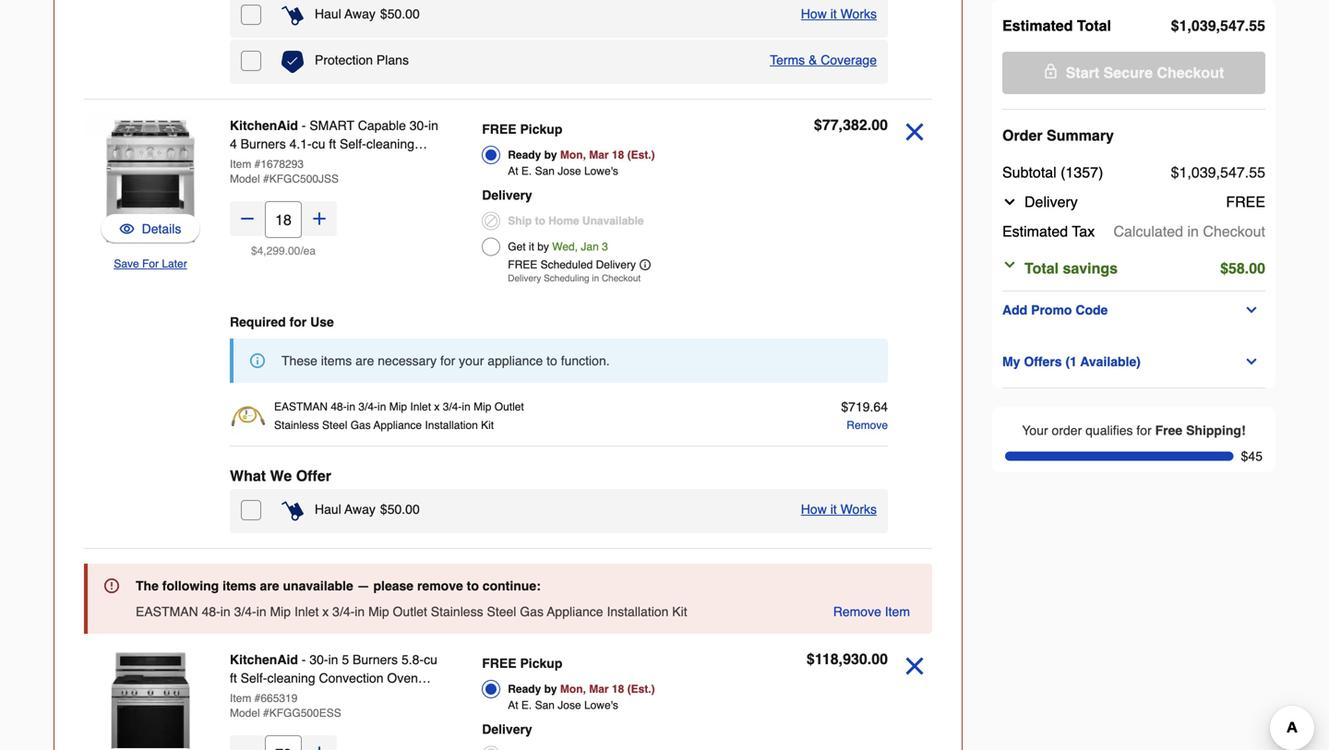Task type: vqa. For each thing, say whether or not it's contained in the screenshot.
bottommost Range
yes



Task type: locate. For each thing, give the bounding box(es) containing it.
0 vertical spatial remove
[[847, 419, 888, 432]]

1 vertical spatial chevron down image
[[1245, 303, 1260, 318]]

0 vertical spatial it
[[831, 6, 837, 21]]

1 horizontal spatial 30-
[[410, 118, 428, 133]]

0 vertical spatial haul
[[315, 6, 341, 21]]

1 horizontal spatial 48-
[[331, 401, 347, 414]]

kitchenaid for $ 77,382 .00
[[230, 118, 298, 133]]

$ 58 .00
[[1221, 260, 1266, 277]]

cleaning down capable
[[366, 137, 415, 151]]

1 vertical spatial $ 1,039,547 . 55
[[1172, 164, 1266, 181]]

for left the 'use'
[[290, 315, 307, 330]]

self- inside smart capable 30-in 4 burners 4.1-cu ft self-cleaning convection oven freestanding smart gas range (stainless steel)
[[340, 137, 366, 151]]

0 vertical spatial cleaning
[[366, 137, 415, 151]]

mon, for $ 77,382 .00
[[560, 149, 586, 162]]

are left unavailable at the left bottom
[[260, 579, 279, 594]]

eastman 48-in 3/4-in mip inlet x 3/4-in mip outlet stainless steel gas appliance installation kit down please
[[136, 605, 688, 620]]

eastman 48-in 3/4-in mip inlet x 3/4-in mip outlet stainless steel gas appliance installation kit down the necessary
[[274, 401, 524, 432]]

chevron down image inside the "add promo code" link
[[1245, 303, 1260, 318]]

2 at from the top
[[508, 700, 519, 712]]

2 at e. san jose lowe's from the top
[[508, 700, 619, 712]]

1 vertical spatial option group
[[482, 651, 739, 751]]

3
[[602, 241, 608, 253]]

1 horizontal spatial stainless
[[431, 605, 484, 620]]

1 vertical spatial mar
[[589, 683, 609, 696]]

it
[[831, 6, 837, 21], [529, 241, 535, 253], [831, 502, 837, 517]]

0 horizontal spatial oven
[[298, 155, 329, 170]]

.00 down stepper number input field with increment and decrement buttons number field
[[285, 245, 300, 258]]

0 vertical spatial haul away $ 50 .00
[[315, 6, 420, 21]]

item inside item #665319 model #kfgg500ess
[[230, 693, 251, 706]]

freestanding down capable
[[333, 155, 408, 170]]

1 how from the top
[[801, 6, 827, 21]]

30-in 5 burners 5.8-cu ft self-cleaning convection oven freestanding natural gas range (stainless steel) image
[[84, 649, 217, 751]]

lowe's for $ 118,930 .00
[[584, 700, 619, 712]]

50 up plans
[[388, 6, 402, 21]]

2 away from the top
[[345, 502, 376, 517]]

steel) down natural
[[290, 708, 324, 723]]

5
[[342, 653, 349, 668]]

.00 for $ 58 .00
[[1245, 260, 1266, 277]]

remove
[[847, 419, 888, 432], [834, 605, 882, 620]]

smart
[[230, 174, 264, 188]]

cleaning inside 30-in 5 burners 5.8-cu ft self-cleaning convection oven freestanding natural gas range (stainless steel)
[[267, 671, 315, 686]]

1 vertical spatial mon,
[[560, 683, 586, 696]]

installation
[[425, 419, 478, 432], [607, 605, 669, 620]]

1,039,547 up start secure checkout
[[1180, 17, 1245, 34]]

items right following on the bottom left of the page
[[223, 579, 256, 594]]

1 horizontal spatial outlet
[[495, 401, 524, 414]]

1 vertical spatial steel)
[[290, 708, 324, 723]]

2 ready from the top
[[508, 683, 541, 696]]

0 horizontal spatial info image
[[250, 354, 265, 368]]

san
[[535, 165, 555, 178], [535, 700, 555, 712]]

haul
[[315, 6, 341, 21], [315, 502, 341, 517]]

0 vertical spatial range
[[295, 174, 333, 188]]

estimated left tax
[[1003, 223, 1069, 240]]

order
[[1003, 127, 1043, 144]]

1 model from the top
[[230, 173, 260, 186]]

0 vertical spatial installation
[[425, 419, 478, 432]]

burners right the 5
[[353, 653, 398, 668]]

estimated total
[[1003, 17, 1112, 34]]

1 ready from the top
[[508, 149, 541, 162]]

0 vertical spatial 55
[[1250, 17, 1266, 34]]

1 works from the top
[[841, 6, 877, 21]]

how for haul away filled image on the bottom of page
[[801, 502, 827, 517]]

protection plan filled image
[[282, 51, 304, 73]]

1 (est.) from the top
[[628, 149, 655, 162]]

1 haul from the top
[[315, 6, 341, 21]]

1 jose from the top
[[558, 165, 581, 178]]

option group
[[482, 116, 739, 289], [482, 651, 739, 751]]

1 vertical spatial haul away $ 50 .00
[[315, 502, 420, 517]]

terms & coverage button
[[770, 51, 877, 69]]

1 vertical spatial away
[[345, 502, 376, 517]]

0 vertical spatial .
[[1245, 17, 1250, 34]]

smart
[[310, 118, 355, 133]]

- for $ 77,382 .00
[[302, 118, 306, 133]]

2 55 from the top
[[1250, 164, 1266, 181]]

chevron down image inside my offers (1 available) link
[[1245, 355, 1260, 369]]

we
[[270, 468, 292, 485]]

0 vertical spatial kitchenaid
[[230, 118, 298, 133]]

50 for haul away filled icon
[[388, 6, 402, 21]]

my offers (1 available) link
[[1003, 351, 1266, 373]]

1 18 from the top
[[612, 149, 625, 162]]

checkout right secure
[[1157, 64, 1225, 81]]

1 vertical spatial at e. san jose lowe's
[[508, 700, 619, 712]]

(stainless inside 30-in 5 burners 5.8-cu ft self-cleaning convection oven freestanding natural gas range (stainless steel)
[[230, 708, 287, 723]]

.00
[[402, 6, 420, 21], [868, 116, 888, 133], [285, 245, 300, 258], [1245, 260, 1266, 277], [402, 502, 420, 517], [868, 651, 888, 668]]

2 kitchenaid - from the top
[[230, 653, 310, 668]]

0 vertical spatial model
[[230, 173, 260, 186]]

checkout for calculated in checkout
[[1204, 223, 1266, 240]]

mar for $ 118,930 .00
[[589, 683, 609, 696]]

item #1678293 model #kfgc500jss
[[230, 158, 339, 186]]

2 plus image from the top
[[310, 744, 329, 751]]

checkout inside button
[[1157, 64, 1225, 81]]

cu down remove
[[424, 653, 438, 668]]

0 vertical spatial at
[[508, 165, 519, 178]]

mon,
[[560, 149, 586, 162], [560, 683, 586, 696]]

1 horizontal spatial eastman
[[274, 401, 328, 414]]

calculated in checkout
[[1114, 223, 1266, 240]]

0 vertical spatial stainless
[[274, 419, 319, 432]]

burners up the #1678293
[[241, 137, 286, 151]]

haul for haul away filled image on the bottom of page
[[315, 502, 341, 517]]

.00 left remove item icon
[[868, 651, 888, 668]]

1 horizontal spatial chevron down image
[[1245, 303, 1260, 318]]

1 how it works button from the top
[[801, 5, 877, 23]]

2 vertical spatial it
[[831, 502, 837, 517]]

1 horizontal spatial chevron down image
[[1245, 355, 1260, 369]]

self-
[[340, 137, 366, 151], [241, 671, 267, 686]]

1 vertical spatial .
[[1245, 164, 1250, 181]]

1 lowe's from the top
[[584, 165, 619, 178]]

1 ready by mon, mar 18 (est.) from the top
[[508, 149, 655, 162]]

1 vertical spatial 1,039,547
[[1180, 164, 1245, 181]]

details button
[[101, 214, 200, 244], [120, 220, 181, 238]]

lowe's
[[584, 165, 619, 178], [584, 700, 619, 712]]

1 1,039,547 from the top
[[1180, 17, 1245, 34]]

home
[[549, 215, 580, 228]]

0 vertical spatial checkout
[[1157, 64, 1225, 81]]

0 vertical spatial (stainless
[[337, 174, 394, 188]]

steel down continue:
[[487, 605, 517, 620]]

ft inside smart capable 30-in 4 burners 4.1-cu ft self-cleaning convection oven freestanding smart gas range (stainless steel)
[[329, 137, 336, 151]]

eastman 48-in 3/4-in mip inlet x 3/4-in mip outlet stainless steel gas appliance installation kit
[[274, 401, 524, 432], [136, 605, 688, 620]]

18
[[612, 149, 625, 162], [612, 683, 625, 696]]

1 vertical spatial works
[[841, 502, 877, 517]]

how it works button
[[801, 5, 877, 23], [801, 501, 877, 519]]

1 haul away $ 50 .00 from the top
[[315, 6, 420, 21]]

1 horizontal spatial cleaning
[[366, 137, 415, 151]]

x down these items are necessary for your appliance to function.
[[434, 401, 440, 414]]

1 horizontal spatial inlet
[[410, 401, 431, 414]]

self- down smart
[[340, 137, 366, 151]]

1 55 from the top
[[1250, 17, 1266, 34]]

free
[[1156, 423, 1183, 438]]

1,039,547 up calculated in checkout
[[1180, 164, 1245, 181]]

2 how from the top
[[801, 502, 827, 517]]

in inside 30-in 5 burners 5.8-cu ft self-cleaning convection oven freestanding natural gas range (stainless steel)
[[328, 653, 338, 668]]

1,039,547 for subtotal (1357)
[[1180, 164, 1245, 181]]

2 50 from the top
[[388, 502, 402, 517]]

1 vertical spatial items
[[223, 579, 256, 594]]

0 vertical spatial 1,039,547
[[1180, 17, 1245, 34]]

cleaning
[[366, 137, 415, 151], [267, 671, 315, 686]]

jose for $ 118,930 .00
[[558, 700, 581, 712]]

1 mon, from the top
[[560, 149, 586, 162]]

.00 for $ 118,930 .00
[[868, 651, 888, 668]]

1 horizontal spatial steel)
[[397, 174, 431, 188]]

chevron down image up shipping!
[[1245, 355, 1260, 369]]

1 how it works from the top
[[801, 6, 877, 21]]

item
[[230, 158, 251, 171], [885, 605, 911, 620], [230, 693, 251, 706]]

at
[[508, 165, 519, 178], [508, 700, 519, 712]]

3/4-
[[359, 401, 378, 414], [443, 401, 462, 414], [234, 605, 256, 620], [333, 605, 355, 620]]

oven up #kfgc500jss at top left
[[298, 155, 329, 170]]

1 vertical spatial remove
[[834, 605, 882, 620]]

.
[[1245, 17, 1250, 34], [1245, 164, 1250, 181]]

1 plus image from the top
[[310, 210, 329, 228]]

start secure checkout
[[1066, 64, 1225, 81]]

lowe's for $ 77,382 .00
[[584, 165, 619, 178]]

1 away from the top
[[345, 6, 376, 21]]

code
[[1076, 303, 1108, 318]]

77,382
[[823, 116, 868, 133]]

2 e. from the top
[[522, 700, 532, 712]]

1 vertical spatial haul
[[315, 502, 341, 517]]

0 horizontal spatial 30-
[[310, 653, 328, 668]]

1 kitchenaid from the top
[[230, 118, 298, 133]]

minus image
[[238, 210, 257, 228]]

add promo code
[[1003, 303, 1108, 318]]

item left #665319
[[230, 693, 251, 706]]

haul away $ 50 .00 down offer
[[315, 502, 420, 517]]

free pickup down continue:
[[482, 657, 563, 671]]

0 horizontal spatial inlet
[[295, 605, 319, 620]]

how it works up coverage
[[801, 6, 877, 21]]

0 horizontal spatial (stainless
[[230, 708, 287, 723]]

self- inside 30-in 5 burners 5.8-cu ft self-cleaning convection oven freestanding natural gas range (stainless steel)
[[241, 671, 267, 686]]

1 pickup from the top
[[520, 122, 563, 137]]

convection
[[230, 155, 295, 170], [319, 671, 384, 686]]

0 vertical spatial self-
[[340, 137, 366, 151]]

inlet down unavailable at the left bottom
[[295, 605, 319, 620]]

0 horizontal spatial self-
[[241, 671, 267, 686]]

0 horizontal spatial items
[[223, 579, 256, 594]]

item inside item #1678293 model #kfgc500jss
[[230, 158, 251, 171]]

how it works for haul away filled icon
[[801, 6, 877, 21]]

how it works down remove button
[[801, 502, 877, 517]]

1 vertical spatial -
[[302, 653, 306, 668]]

kitchenaid - up 4.1- at left top
[[230, 118, 310, 133]]

remove
[[417, 579, 463, 594]]

2 lowe's from the top
[[584, 700, 619, 712]]

info image down unavailable
[[640, 259, 651, 271]]

pickup
[[520, 122, 563, 137], [520, 657, 563, 671]]

$ 1,039,547 . 55 up start secure checkout
[[1172, 17, 1266, 34]]

$719.64 remove
[[842, 400, 888, 432]]

free pickup for $ 77,382 .00
[[482, 122, 563, 137]]

oven
[[298, 155, 329, 170], [387, 671, 418, 686]]

1 free pickup from the top
[[482, 122, 563, 137]]

0 horizontal spatial to
[[467, 579, 479, 594]]

range inside 30-in 5 burners 5.8-cu ft self-cleaning convection oven freestanding natural gas range (stainless steel)
[[382, 690, 420, 705]]

the
[[136, 579, 159, 594]]

chevron down image down subtotal at the top right of the page
[[1003, 195, 1018, 210]]

outlet down please
[[393, 605, 427, 620]]

model down #665319
[[230, 707, 260, 720]]

for
[[142, 258, 159, 271]]

0 vertical spatial san
[[535, 165, 555, 178]]

outlet
[[495, 401, 524, 414], [393, 605, 427, 620]]

1 kitchenaid - from the top
[[230, 118, 310, 133]]

1 horizontal spatial for
[[440, 354, 456, 368]]

1 vertical spatial at
[[508, 700, 519, 712]]

- left the 5
[[302, 653, 306, 668]]

haul right haul away filled icon
[[315, 6, 341, 21]]

away up protection plans
[[345, 6, 376, 21]]

48-in 3/4-in mip inlet x 3/4-in mip outlet stainless steel gas appliance installation kit image
[[230, 398, 267, 435]]

kitchenaid - up #665319
[[230, 653, 310, 668]]

1 vertical spatial installation
[[607, 605, 669, 620]]

chevron down image
[[1003, 195, 1018, 210], [1245, 355, 1260, 369]]

2 ready by mon, mar 18 (est.) from the top
[[508, 683, 655, 696]]

add
[[1003, 303, 1028, 318]]

at for $ 77,382 .00
[[508, 165, 519, 178]]

kitchenaid up 4
[[230, 118, 298, 133]]

5.8-
[[402, 653, 424, 668]]

2 option group from the top
[[482, 651, 739, 751]]

haul away $ 50 .00 for haul away filled icon
[[315, 6, 420, 21]]

1 horizontal spatial info image
[[640, 259, 651, 271]]

1 option group from the top
[[482, 116, 739, 289]]

2 pickup from the top
[[520, 657, 563, 671]]

0 horizontal spatial outlet
[[393, 605, 427, 620]]

(stainless down #665319
[[230, 708, 287, 723]]

how it works button down remove button
[[801, 501, 877, 519]]

checkout up 58
[[1204, 223, 1266, 240]]

#kfgc500jss
[[263, 173, 339, 186]]

chevron down image
[[1003, 258, 1018, 272], [1245, 303, 1260, 318]]

cu down smart
[[312, 137, 326, 151]]

add promo code link
[[1003, 299, 1266, 321]]

.00 for $ 77,382 .00
[[868, 116, 888, 133]]

steel) down capable
[[397, 174, 431, 188]]

chevron down image down the '$ 58 .00'
[[1245, 303, 1260, 318]]

oven down 5.8-
[[387, 671, 418, 686]]

30- left the 5
[[310, 653, 328, 668]]

0 vertical spatial convection
[[230, 155, 295, 170]]

Stepper number input field with increment and decrement buttons number field
[[265, 201, 302, 238]]

0 vertical spatial 50
[[388, 6, 402, 21]]

ready by mon, mar 18 (est.) for $ 77,382 .00
[[508, 149, 655, 162]]

self- up #665319
[[241, 671, 267, 686]]

stainless right 48-in 3/4-in mip inlet x 3/4-in mip outlet stainless steel gas appliance installation kit icon
[[274, 419, 319, 432]]

2 estimated from the top
[[1003, 223, 1069, 240]]

offer
[[296, 468, 331, 485]]

checkout down 3
[[602, 273, 641, 284]]

free pickup up ship
[[482, 122, 563, 137]]

0 vertical spatial ft
[[329, 137, 336, 151]]

oven inside smart capable 30-in 4 burners 4.1-cu ft self-cleaning convection oven freestanding smart gas range (stainless steel)
[[298, 155, 329, 170]]

range down 5.8-
[[382, 690, 420, 705]]

2 works from the top
[[841, 502, 877, 517]]

2 (est.) from the top
[[628, 683, 655, 696]]

unavailable
[[283, 579, 353, 594]]

save for later button
[[114, 255, 187, 273]]

x down unavailable at the left bottom
[[323, 605, 329, 620]]

free
[[482, 122, 517, 137], [1227, 193, 1266, 211], [508, 259, 538, 271], [482, 657, 517, 671]]

remove down $719.64
[[847, 419, 888, 432]]

48-
[[331, 401, 347, 414], [202, 605, 221, 620]]

haul right haul away filled image on the bottom of page
[[315, 502, 341, 517]]

2 vertical spatial item
[[230, 693, 251, 706]]

.00 down calculated in checkout
[[1245, 260, 1266, 277]]

$ 1,039,547 . 55 for total
[[1172, 17, 1266, 34]]

san for $ 77,382 .00
[[535, 165, 555, 178]]

estimated for estimated tax
[[1003, 223, 1069, 240]]

ship to home unavailable
[[508, 215, 644, 228]]

items right these
[[321, 354, 352, 368]]

2 18 from the top
[[612, 683, 625, 696]]

1 vertical spatial checkout
[[1204, 223, 1266, 240]]

1 - from the top
[[302, 118, 306, 133]]

inlet
[[410, 401, 431, 414], [295, 605, 319, 620]]

range down the #1678293
[[295, 174, 333, 188]]

inlet down the necessary
[[410, 401, 431, 414]]

protection plans
[[315, 53, 409, 67]]

model inside item #1678293 model #kfgc500jss
[[230, 173, 260, 186]]

0 vertical spatial outlet
[[495, 401, 524, 414]]

1 vertical spatial san
[[535, 700, 555, 712]]

to right ship
[[535, 215, 546, 228]]

info image
[[640, 259, 651, 271], [250, 354, 265, 368]]

remove inside button
[[834, 605, 882, 620]]

2 - from the top
[[302, 653, 306, 668]]

free up block image
[[482, 122, 517, 137]]

- up 4.1- at left top
[[302, 118, 306, 133]]

1 vertical spatial cleaning
[[267, 671, 315, 686]]

$ 1,039,547 . 55 up calculated in checkout
[[1172, 164, 1266, 181]]

remove item
[[834, 605, 911, 620]]

0 vertical spatial at e. san jose lowe's
[[508, 165, 619, 178]]

kitchenaid for $ 118,930 .00
[[230, 653, 298, 668]]

eastman down these
[[274, 401, 328, 414]]

by for $ 77,382 .00
[[544, 149, 557, 162]]

range inside smart capable 30-in 4 burners 4.1-cu ft self-cleaning convection oven freestanding smart gas range (stainless steel)
[[295, 174, 333, 188]]

ready for $ 118,930 .00
[[508, 683, 541, 696]]

haul for haul away filled icon
[[315, 6, 341, 21]]

subtotal (1357)
[[1003, 164, 1104, 181]]

1 e. from the top
[[522, 165, 532, 178]]

1 vertical spatial steel
[[487, 605, 517, 620]]

cleaning up #665319
[[267, 671, 315, 686]]

(1357)
[[1061, 164, 1104, 181]]

ft up item #665319 model #kfgg500ess
[[230, 671, 237, 686]]

total up start
[[1078, 17, 1112, 34]]

for
[[290, 315, 307, 330], [440, 354, 456, 368], [1137, 423, 1152, 438]]

2 model from the top
[[230, 707, 260, 720]]

by
[[544, 149, 557, 162], [538, 241, 549, 253], [544, 683, 557, 696]]

(stainless inside smart capable 30-in 4 burners 4.1-cu ft self-cleaning convection oven freestanding smart gas range (stainless steel)
[[337, 174, 394, 188]]

pickup for $ 77,382 .00
[[520, 122, 563, 137]]

free down continue:
[[482, 657, 517, 671]]

at e. san jose lowe's for $ 118,930 .00
[[508, 700, 619, 712]]

cu inside 30-in 5 burners 5.8-cu ft self-cleaning convection oven freestanding natural gas range (stainless steel)
[[424, 653, 438, 668]]

2 free pickup from the top
[[482, 657, 563, 671]]

1 horizontal spatial total
[[1078, 17, 1112, 34]]

haul away $ 50 .00 up protection plans
[[315, 6, 420, 21]]

50 up please
[[388, 502, 402, 517]]

freestanding up the #kfgg500ess
[[230, 690, 305, 705]]

0 vertical spatial option group
[[482, 116, 739, 289]]

convection down the 5
[[319, 671, 384, 686]]

$45
[[1242, 449, 1263, 464]]

$ 1,039,547 . 55
[[1172, 17, 1266, 34], [1172, 164, 1266, 181]]

mar
[[589, 149, 609, 162], [589, 683, 609, 696]]

away right haul away filled image on the bottom of page
[[345, 502, 376, 517]]

remove inside the $719.64 remove
[[847, 419, 888, 432]]

model inside item #665319 model #kfgg500ess
[[230, 707, 260, 720]]

your order qualifies for free shipping!
[[1023, 423, 1246, 438]]

delivery scheduling in checkout
[[508, 273, 641, 284]]

0 vertical spatial chevron down image
[[1003, 195, 1018, 210]]

for left free
[[1137, 423, 1152, 438]]

0 vertical spatial chevron down image
[[1003, 258, 1018, 272]]

ft down smart
[[329, 137, 336, 151]]

cu inside smart capable 30-in 4 burners 4.1-cu ft self-cleaning convection oven freestanding smart gas range (stainless steel)
[[312, 137, 326, 151]]

.00 left remove item image
[[868, 116, 888, 133]]

estimated tax
[[1003, 223, 1095, 240]]

model down 4
[[230, 173, 260, 186]]

0 vertical spatial items
[[321, 354, 352, 368]]

2 . from the top
[[1245, 164, 1250, 181]]

freestanding
[[333, 155, 408, 170], [230, 690, 305, 705]]

0 vertical spatial to
[[535, 215, 546, 228]]

1 at e. san jose lowe's from the top
[[508, 165, 619, 178]]

stainless down remove
[[431, 605, 484, 620]]

works down remove button
[[841, 502, 877, 517]]

it for haul away filled image on the bottom of page
[[831, 502, 837, 517]]

1 san from the top
[[535, 165, 555, 178]]

convection up smart
[[230, 155, 295, 170]]

away for haul away filled image on the bottom of page
[[345, 502, 376, 517]]

0 vertical spatial total
[[1078, 17, 1112, 34]]

1 vertical spatial 30-
[[310, 653, 328, 668]]

1 vertical spatial free pickup
[[482, 657, 563, 671]]

0 horizontal spatial burners
[[241, 137, 286, 151]]

total down estimated tax
[[1025, 260, 1059, 277]]

are left the necessary
[[356, 354, 374, 368]]

2 jose from the top
[[558, 700, 581, 712]]

1 vertical spatial to
[[547, 354, 558, 368]]

(stainless down capable
[[337, 174, 394, 188]]

estimated for estimated total
[[1003, 17, 1073, 34]]

cleaning inside smart capable 30-in 4 burners 4.1-cu ft self-cleaning convection oven freestanding smart gas range (stainless steel)
[[366, 137, 415, 151]]

kitchenaid up #665319
[[230, 653, 298, 668]]

0 vertical spatial steel)
[[397, 174, 431, 188]]

in inside smart capable 30-in 4 burners 4.1-cu ft self-cleaning convection oven freestanding smart gas range (stainless steel)
[[428, 118, 439, 133]]

chevron down image up 'add'
[[1003, 258, 1018, 272]]

steel up offer
[[322, 419, 348, 432]]

1 horizontal spatial are
[[356, 354, 374, 368]]

$
[[380, 6, 388, 21], [1172, 17, 1180, 34], [814, 116, 823, 133], [1172, 164, 1180, 181], [251, 245, 257, 258], [1221, 260, 1229, 277], [380, 502, 388, 517], [807, 651, 815, 668]]

1 . from the top
[[1245, 17, 1250, 34]]

0 vertical spatial 30-
[[410, 118, 428, 133]]

1 vertical spatial model
[[230, 707, 260, 720]]

smart capable 30-in 4 burners 4.1-cu ft self-cleaning convection oven freestanding smart gas range (stainless steel) image
[[84, 115, 217, 247]]

required for use
[[230, 315, 334, 330]]

get
[[508, 241, 526, 253]]

. for estimated total
[[1245, 17, 1250, 34]]

1 horizontal spatial oven
[[387, 671, 418, 686]]

.00 up plans
[[402, 6, 420, 21]]

item for $ 118,930 .00
[[230, 693, 251, 706]]

range
[[295, 174, 333, 188], [382, 690, 420, 705]]

appliance
[[374, 419, 422, 432], [547, 605, 604, 620]]

1 mar from the top
[[589, 149, 609, 162]]

0 horizontal spatial chevron down image
[[1003, 258, 1018, 272]]

2 how it works from the top
[[801, 502, 877, 517]]

2 mon, from the top
[[560, 683, 586, 696]]

my
[[1003, 355, 1021, 369]]

2 1,039,547 from the top
[[1180, 164, 1245, 181]]

2 $ 1,039,547 . 55 from the top
[[1172, 164, 1266, 181]]

(est.) for $ 77,382 .00
[[628, 149, 655, 162]]

item up smart
[[230, 158, 251, 171]]

2 haul away $ 50 .00 from the top
[[315, 502, 420, 517]]

plus image
[[310, 210, 329, 228], [310, 744, 329, 751]]

2 san from the top
[[535, 700, 555, 712]]

remove item button
[[834, 603, 911, 621]]

outlet inside eastman 48-in 3/4-in mip inlet x 3/4-in mip outlet stainless steel gas appliance installation kit
[[495, 401, 524, 414]]

0 horizontal spatial are
[[260, 579, 279, 594]]

at for $ 118,930 .00
[[508, 700, 519, 712]]

1 $ 1,039,547 . 55 from the top
[[1172, 17, 1266, 34]]

item for $ 77,382 .00
[[230, 158, 251, 171]]

1 vertical spatial cu
[[424, 653, 438, 668]]

are
[[356, 354, 374, 368], [260, 579, 279, 594]]

30- right capable
[[410, 118, 428, 133]]

0 horizontal spatial kit
[[481, 419, 494, 432]]

2 kitchenaid from the top
[[230, 653, 298, 668]]

#1678293
[[255, 158, 304, 171]]

(est.)
[[628, 149, 655, 162], [628, 683, 655, 696]]

plus image down the #kfgg500ess
[[310, 744, 329, 751]]

2 mar from the top
[[589, 683, 609, 696]]

1 at from the top
[[508, 165, 519, 178]]

calculated
[[1114, 223, 1184, 240]]

1 50 from the top
[[388, 6, 402, 21]]

2 haul from the top
[[315, 502, 341, 517]]

-
[[302, 118, 306, 133], [302, 653, 306, 668]]

2 how it works button from the top
[[801, 501, 877, 519]]

works up coverage
[[841, 6, 877, 21]]

continue:
[[483, 579, 541, 594]]

natural
[[309, 690, 351, 705]]

works for haul away filled icon
[[841, 6, 877, 21]]

for left your
[[440, 354, 456, 368]]

1 vertical spatial kitchenaid
[[230, 653, 298, 668]]

0 vertical spatial mon,
[[560, 149, 586, 162]]

0 horizontal spatial convection
[[230, 155, 295, 170]]

1 vertical spatial freestanding
[[230, 690, 305, 705]]

at e. san jose lowe's for $ 77,382 .00
[[508, 165, 619, 178]]

1 estimated from the top
[[1003, 17, 1073, 34]]



Task type: describe. For each thing, give the bounding box(es) containing it.
works for haul away filled image on the bottom of page
[[841, 502, 877, 517]]

get it by wed, jan 3
[[508, 241, 608, 253]]

haul away $ 50 .00 for haul away filled image on the bottom of page
[[315, 502, 420, 517]]

kitchenaid - for $ 77,382 .00
[[230, 118, 310, 133]]

0 horizontal spatial total
[[1025, 260, 1059, 277]]

your
[[1023, 423, 1049, 438]]

$ 1,039,547 . 55 for (1357)
[[1172, 164, 1266, 181]]

ready by mon, mar 18 (est.) for $ 118,930 .00
[[508, 683, 655, 696]]

1 horizontal spatial installation
[[607, 605, 669, 620]]

appliance
[[488, 354, 543, 368]]

later
[[162, 258, 187, 271]]

checkout for start secure checkout
[[1157, 64, 1225, 81]]

0 horizontal spatial eastman
[[136, 605, 198, 620]]

steel) inside smart capable 30-in 4 burners 4.1-cu ft self-cleaning convection oven freestanding smart gas range (stainless steel)
[[397, 174, 431, 188]]

$ 4,299 .00 /ea
[[251, 245, 316, 258]]

remove item image
[[899, 116, 931, 148]]

oven inside 30-in 5 burners 5.8-cu ft self-cleaning convection oven freestanding natural gas range (stainless steel)
[[387, 671, 418, 686]]

0 vertical spatial steel
[[322, 419, 348, 432]]

0 horizontal spatial x
[[323, 605, 329, 620]]

item inside button
[[885, 605, 911, 620]]

qualifies
[[1086, 423, 1134, 438]]

how for haul away filled icon
[[801, 6, 827, 21]]

free down get
[[508, 259, 538, 271]]

burners inside smart capable 30-in 4 burners 4.1-cu ft self-cleaning convection oven freestanding smart gas range (stainless steel)
[[241, 137, 286, 151]]

plans
[[377, 53, 409, 67]]

shipping!
[[1187, 423, 1246, 438]]

jose for $ 77,382 .00
[[558, 165, 581, 178]]

$719.64
[[842, 400, 888, 415]]

—
[[357, 579, 370, 594]]

mip down the necessary
[[389, 401, 407, 414]]

haul away filled image
[[282, 5, 304, 27]]

wed,
[[552, 241, 578, 253]]

steel) inside 30-in 5 burners 5.8-cu ft self-cleaning convection oven freestanding natural gas range (stainless steel)
[[290, 708, 324, 723]]

the following items are unavailable — please remove to continue:
[[136, 579, 541, 594]]

save for later
[[114, 258, 187, 271]]

/ea
[[300, 245, 316, 258]]

#kfgg500ess
[[263, 707, 341, 720]]

e. for $ 118,930 .00
[[522, 700, 532, 712]]

how it works for haul away filled image on the bottom of page
[[801, 502, 877, 517]]

unavailable
[[583, 215, 644, 228]]

quickview image
[[120, 220, 134, 238]]

free up calculated in checkout
[[1227, 193, 1266, 211]]

gas inside 30-in 5 burners 5.8-cu ft self-cleaning convection oven freestanding natural gas range (stainless steel)
[[354, 690, 378, 705]]

offers
[[1024, 355, 1062, 369]]

.00 up please
[[402, 502, 420, 517]]

scheduled
[[541, 259, 593, 271]]

58
[[1229, 260, 1245, 277]]

tax
[[1073, 223, 1095, 240]]

by for $ 118,930 .00
[[544, 683, 557, 696]]

mip down please
[[369, 605, 389, 620]]

error image
[[104, 579, 119, 594]]

my offers (1 available)
[[1003, 355, 1141, 369]]

order summary
[[1003, 127, 1115, 144]]

terms
[[770, 53, 805, 67]]

1 vertical spatial inlet
[[295, 605, 319, 620]]

1 vertical spatial by
[[538, 241, 549, 253]]

these items are necessary for your appliance to function.
[[282, 354, 610, 368]]

2 horizontal spatial to
[[547, 354, 558, 368]]

0 horizontal spatial stainless
[[274, 419, 319, 432]]

1 horizontal spatial items
[[321, 354, 352, 368]]

promo
[[1032, 303, 1073, 318]]

freestanding inside 30-in 5 burners 5.8-cu ft self-cleaning convection oven freestanding natural gas range (stainless steel)
[[230, 690, 305, 705]]

capable
[[358, 118, 406, 133]]

$ 118,930 .00
[[807, 651, 888, 668]]

mip down your
[[474, 401, 492, 414]]

1 vertical spatial eastman 48-in 3/4-in mip inlet x 3/4-in mip outlet stainless steel gas appliance installation kit
[[136, 605, 688, 620]]

gas inside smart capable 30-in 4 burners 4.1-cu ft self-cleaning convection oven freestanding smart gas range (stainless steel)
[[268, 174, 292, 188]]

30-in 5 burners 5.8-cu ft self-cleaning convection oven freestanding natural gas range (stainless steel)
[[230, 653, 438, 723]]

remove button
[[847, 416, 888, 435]]

kitchenaid - for $ 118,930 .00
[[230, 653, 310, 668]]

30- inside 30-in 5 burners 5.8-cu ft self-cleaning convection oven freestanding natural gas range (stainless steel)
[[310, 653, 328, 668]]

jan
[[581, 241, 599, 253]]

coverage
[[821, 53, 877, 67]]

ft inside 30-in 5 burners 5.8-cu ft self-cleaning convection oven freestanding natural gas range (stainless steel)
[[230, 671, 237, 686]]

2 vertical spatial to
[[467, 579, 479, 594]]

4,299
[[257, 245, 285, 258]]

order
[[1052, 423, 1082, 438]]

secure
[[1104, 64, 1153, 81]]

what
[[230, 468, 266, 485]]

required
[[230, 315, 286, 330]]

free pickup for $ 118,930 .00
[[482, 657, 563, 671]]

2 vertical spatial checkout
[[602, 273, 641, 284]]

0 vertical spatial kit
[[481, 419, 494, 432]]

1 vertical spatial stainless
[[431, 605, 484, 620]]

55 for estimated total
[[1250, 17, 1266, 34]]

please
[[374, 579, 414, 594]]

remove item image
[[899, 651, 931, 682]]

55 for subtotal (1357)
[[1250, 164, 1266, 181]]

model for $ 77,382 .00
[[230, 173, 260, 186]]

burners inside 30-in 5 burners 5.8-cu ft self-cleaning convection oven freestanding natural gas range (stainless steel)
[[353, 653, 398, 668]]

(1
[[1066, 355, 1078, 369]]

1 vertical spatial 48-
[[202, 605, 221, 620]]

start secure checkout button
[[1003, 52, 1266, 94]]

pickup for $ 118,930 .00
[[520, 657, 563, 671]]

secure image
[[1044, 64, 1059, 78]]

.00 for $ 4,299 .00 /ea
[[285, 245, 300, 258]]

smart capable 30-in 4 burners 4.1-cu ft self-cleaning convection oven freestanding smart gas range (stainless steel)
[[230, 118, 439, 188]]

these
[[282, 354, 318, 368]]

necessary
[[378, 354, 437, 368]]

scheduling
[[544, 273, 590, 284]]

haul away filled image
[[282, 501, 304, 523]]

start
[[1066, 64, 1100, 81]]

1 vertical spatial info image
[[250, 354, 265, 368]]

away for haul away filled icon
[[345, 6, 376, 21]]

available)
[[1081, 355, 1141, 369]]

e. for $ 77,382 .00
[[522, 165, 532, 178]]

function.
[[561, 354, 610, 368]]

how it works button for haul away filled icon
[[801, 5, 877, 23]]

0 horizontal spatial chevron down image
[[1003, 195, 1018, 210]]

mar for $ 77,382 .00
[[589, 149, 609, 162]]

30- inside smart capable 30-in 4 burners 4.1-cu ft self-cleaning convection oven freestanding smart gas range (stainless steel)
[[410, 118, 428, 133]]

mon, for $ 118,930 .00
[[560, 683, 586, 696]]

&
[[809, 53, 818, 67]]

following
[[162, 579, 219, 594]]

convection inside smart capable 30-in 4 burners 4.1-cu ft self-cleaning convection oven freestanding smart gas range (stainless steel)
[[230, 155, 295, 170]]

mip down unavailable at the left bottom
[[270, 605, 291, 620]]

1 vertical spatial are
[[260, 579, 279, 594]]

your
[[459, 354, 484, 368]]

1 horizontal spatial kit
[[673, 605, 688, 620]]

1 vertical spatial for
[[440, 354, 456, 368]]

option group for $ 118,930 .00
[[482, 651, 739, 751]]

item #665319 model #kfgg500ess
[[230, 693, 341, 720]]

0 vertical spatial x
[[434, 401, 440, 414]]

save
[[114, 258, 139, 271]]

free scheduled delivery
[[508, 259, 636, 271]]

how it works button for haul away filled image on the bottom of page
[[801, 501, 877, 519]]

details
[[142, 222, 181, 236]]

block image
[[482, 212, 501, 230]]

option group for $ 77,382 .00
[[482, 116, 739, 289]]

- for $ 118,930 .00
[[302, 653, 306, 668]]

0 vertical spatial eastman 48-in 3/4-in mip inlet x 3/4-in mip outlet stainless steel gas appliance installation kit
[[274, 401, 524, 432]]

18 for $ 77,382 .00
[[612, 149, 625, 162]]

1 vertical spatial it
[[529, 241, 535, 253]]

1,039,547 for estimated total
[[1180, 17, 1245, 34]]

1 horizontal spatial steel
[[487, 605, 517, 620]]

#665319
[[255, 693, 298, 706]]

(est.) for $ 118,930 .00
[[628, 683, 655, 696]]

0 horizontal spatial appliance
[[374, 419, 422, 432]]

savings
[[1063, 260, 1118, 277]]

convection inside 30-in 5 burners 5.8-cu ft self-cleaning convection oven freestanding natural gas range (stainless steel)
[[319, 671, 384, 686]]

18 for $ 118,930 .00
[[612, 683, 625, 696]]

ready for $ 77,382 .00
[[508, 149, 541, 162]]

0 horizontal spatial for
[[290, 315, 307, 330]]

model for $ 118,930 .00
[[230, 707, 260, 720]]

use
[[310, 315, 334, 330]]

what we offer
[[230, 468, 331, 485]]

subtotal
[[1003, 164, 1057, 181]]

2 horizontal spatial for
[[1137, 423, 1152, 438]]

it for haul away filled icon
[[831, 6, 837, 21]]

50 for haul away filled image on the bottom of page
[[388, 502, 402, 517]]

118,930
[[815, 651, 868, 668]]

freestanding inside smart capable 30-in 4 burners 4.1-cu ft self-cleaning convection oven freestanding smart gas range (stainless steel)
[[333, 155, 408, 170]]

4
[[230, 137, 237, 151]]

1 vertical spatial appliance
[[547, 605, 604, 620]]

san for $ 118,930 .00
[[535, 700, 555, 712]]

0 vertical spatial info image
[[640, 259, 651, 271]]

. for subtotal (1357)
[[1245, 164, 1250, 181]]

4.1-
[[290, 137, 312, 151]]

protection
[[315, 53, 373, 67]]



